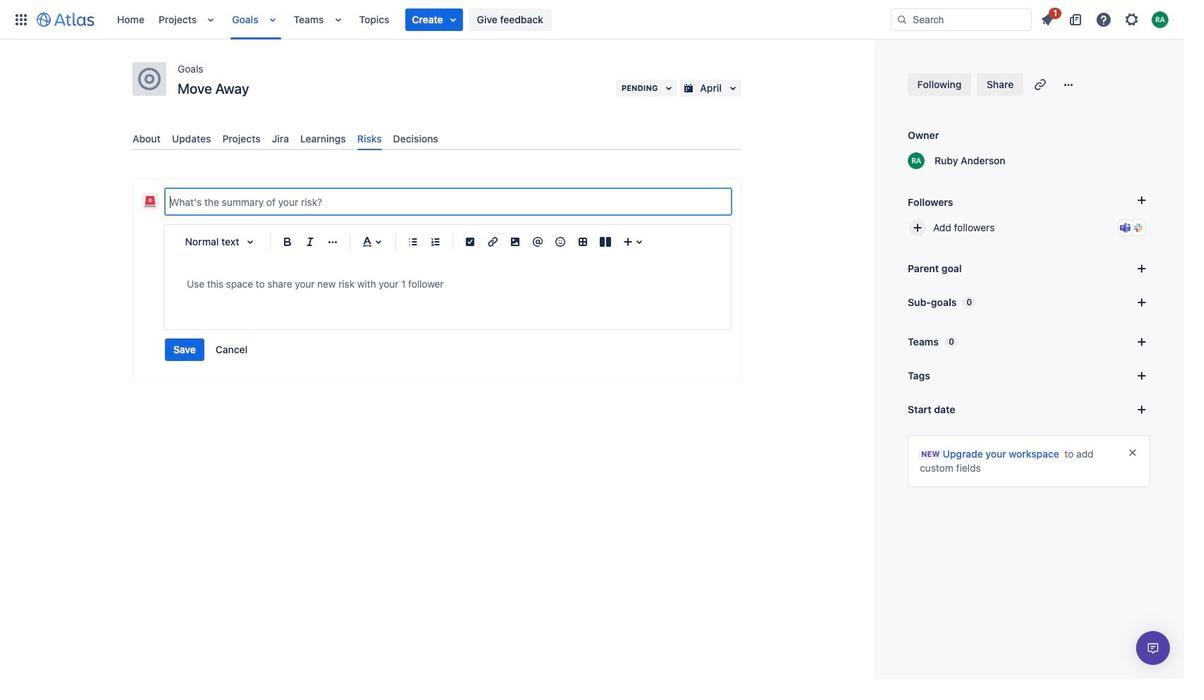 Task type: describe. For each thing, give the bounding box(es) containing it.
msteams logo showing  channels are connected to this goal image
[[1121, 222, 1132, 233]]

switch to... image
[[13, 11, 30, 28]]

1 horizontal spatial list item
[[1035, 5, 1062, 31]]

open intercom messenger image
[[1145, 640, 1162, 657]]

risk icon image
[[145, 196, 156, 207]]

add tag image
[[1134, 367, 1151, 384]]

account image
[[1152, 11, 1169, 28]]

What's the summary of your risk? text field
[[166, 189, 731, 215]]

bold ⌘b image
[[279, 234, 296, 250]]

emoji : image
[[552, 234, 569, 250]]

top element
[[8, 0, 892, 39]]

Search field
[[892, 8, 1033, 31]]

notifications image
[[1040, 11, 1057, 28]]

goal icon image
[[138, 68, 161, 90]]

more formatting image
[[324, 234, 341, 250]]

add a follower image
[[1134, 192, 1151, 209]]

link ⌘k image
[[485, 234, 501, 250]]

table ⇧⌥t image
[[575, 234, 592, 250]]



Task type: vqa. For each thing, say whether or not it's contained in the screenshot.
text field
no



Task type: locate. For each thing, give the bounding box(es) containing it.
add follower image
[[910, 219, 927, 236]]

list
[[110, 0, 892, 39], [1035, 5, 1176, 31]]

banner
[[0, 0, 1185, 39]]

help image
[[1096, 11, 1113, 28]]

tab list
[[127, 127, 748, 150]]

set start date image
[[1134, 401, 1151, 418]]

1 horizontal spatial list
[[1035, 5, 1176, 31]]

bullet list ⌘⇧8 image
[[405, 234, 422, 250]]

layouts image
[[597, 234, 614, 250]]

0 horizontal spatial list
[[110, 0, 892, 39]]

list item inside list
[[405, 8, 463, 31]]

search image
[[897, 14, 908, 25]]

0 horizontal spatial list item
[[405, 8, 463, 31]]

settings image
[[1124, 11, 1141, 28]]

slack logo showing nan channels are connected to this goal image
[[1133, 222, 1145, 233]]

add team image
[[1134, 334, 1151, 351]]

add image, video, or file image
[[507, 234, 524, 250]]

numbered list ⌘⇧7 image
[[427, 234, 444, 250]]

Main content area, start typing to enter text. text field
[[187, 276, 709, 293]]

list formating group
[[402, 231, 447, 253]]

text formatting group
[[276, 231, 344, 253]]

italic ⌘i image
[[302, 234, 319, 250]]

close banner image
[[1128, 447, 1139, 458]]

list item
[[1035, 5, 1062, 31], [405, 8, 463, 31]]

None search field
[[892, 8, 1033, 31]]

action item [] image
[[462, 234, 479, 250]]

group
[[165, 339, 256, 361]]

more icon image
[[1061, 76, 1078, 93]]

mention @ image
[[530, 234, 547, 250]]



